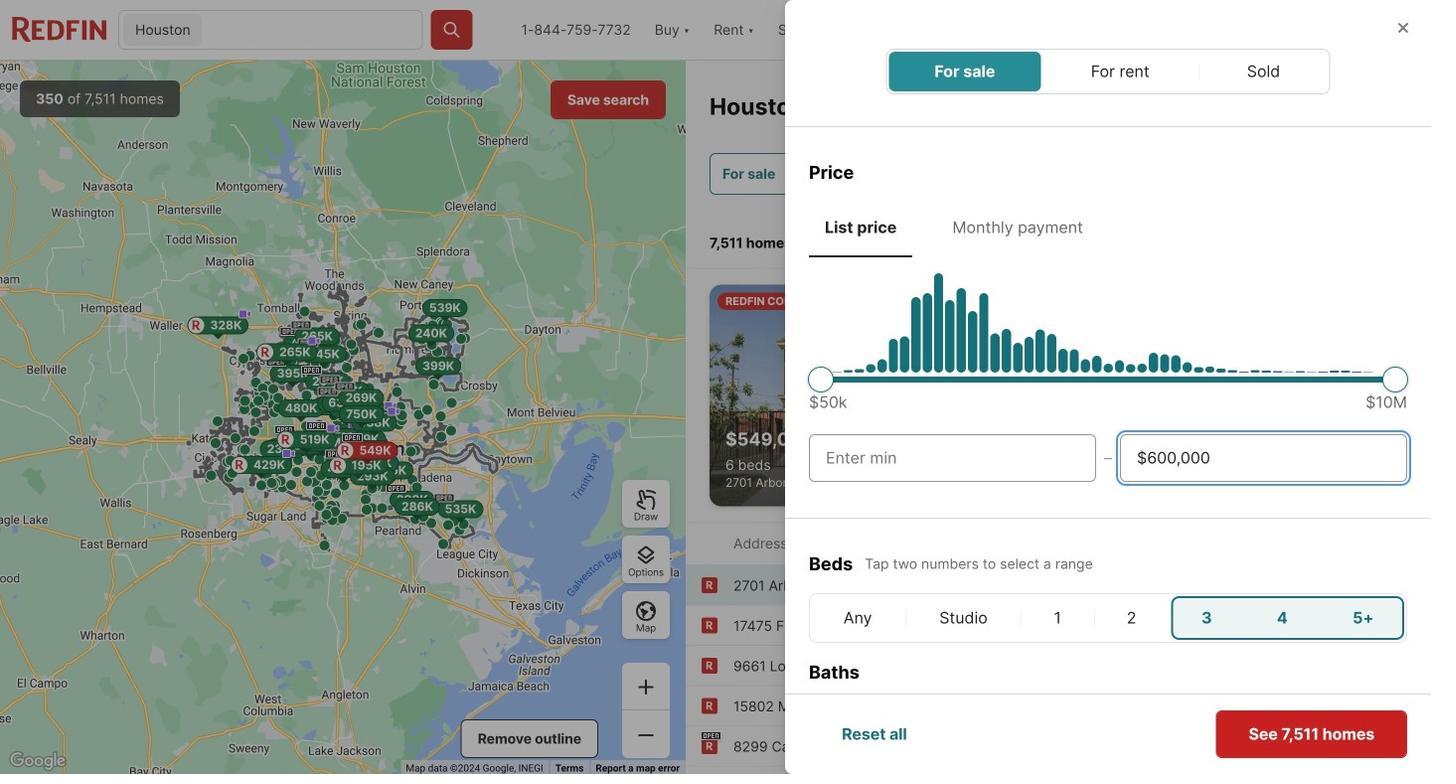Task type: describe. For each thing, give the bounding box(es) containing it.
Enter max text field
[[1137, 446, 1391, 470]]

number of bedrooms row
[[809, 594, 1408, 643]]

Sold radio
[[1248, 60, 1282, 84]]

For sale radio
[[935, 60, 996, 84]]

1 tab from the left
[[809, 202, 913, 254]]

2 tab from the left
[[937, 202, 1100, 254]]



Task type: vqa. For each thing, say whether or not it's contained in the screenshot.
house
no



Task type: locate. For each thing, give the bounding box(es) containing it.
dialog
[[785, 0, 1432, 775]]

submit search image
[[442, 20, 462, 40]]

None search field
[[207, 11, 422, 51]]

tab list
[[809, 202, 1408, 258]]

google image
[[5, 749, 71, 775]]

tab
[[809, 202, 913, 254], [937, 202, 1100, 254]]

Enter min text field
[[826, 446, 1080, 470]]

1 horizontal spatial tab
[[937, 202, 1100, 254]]

cell
[[812, 597, 904, 640], [908, 597, 1020, 640], [1024, 597, 1093, 640], [1097, 597, 1168, 640], [1172, 597, 1245, 640], [1245, 597, 1321, 640], [1321, 597, 1405, 640], [812, 705, 898, 749], [902, 705, 976, 749], [1152, 705, 1243, 749], [1247, 705, 1324, 749], [1328, 705, 1405, 749]]

number of bathrooms row
[[809, 702, 1408, 752]]

For rent radio
[[1091, 60, 1152, 84]]

menu bar
[[886, 49, 1331, 94]]

0 horizontal spatial tab
[[809, 202, 913, 254]]

minimum price slider
[[808, 367, 834, 393]]

map region
[[0, 61, 686, 775]]



